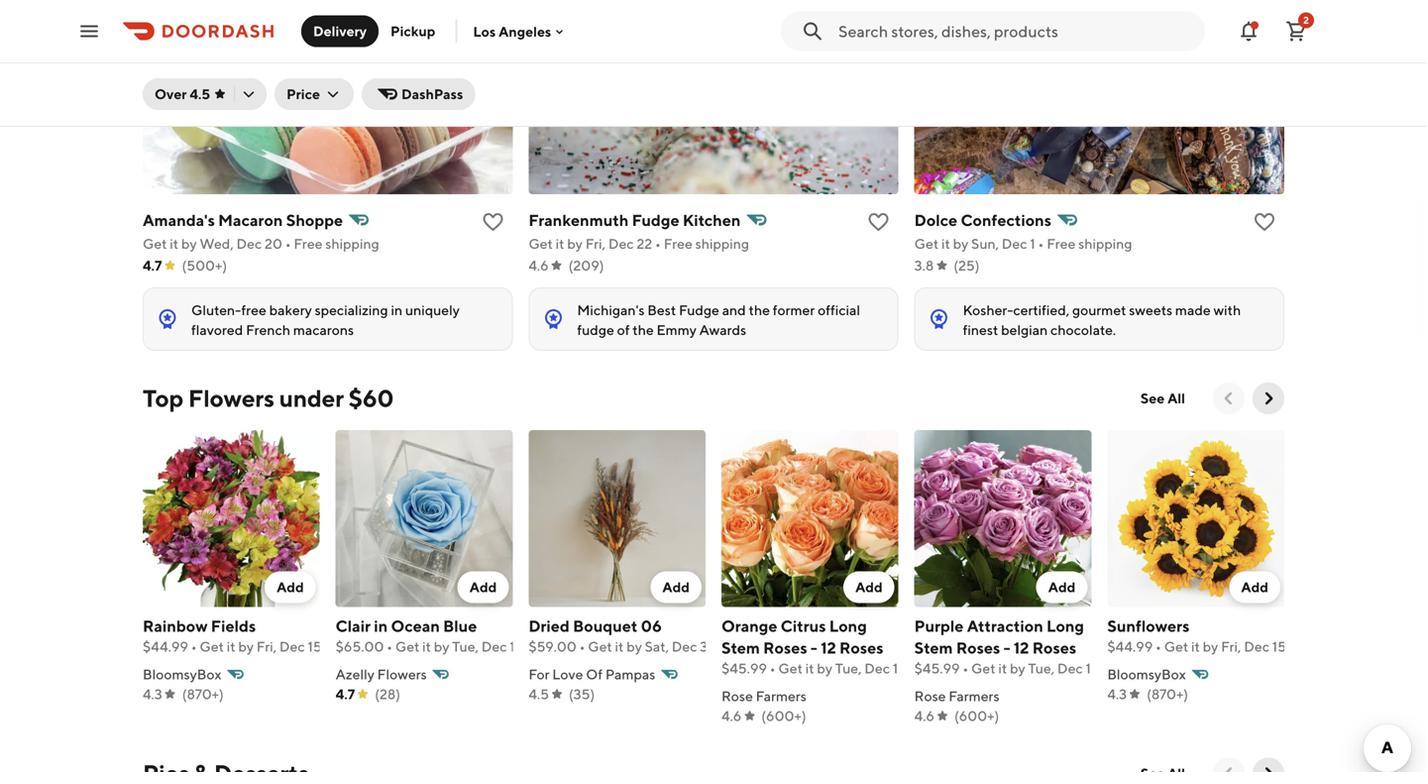 Task type: vqa. For each thing, say whether or not it's contained in the screenshot.
Add item to cart icon related to Grape Jam
no



Task type: locate. For each thing, give the bounding box(es) containing it.
(25)
[[954, 257, 980, 274]]

(209)
[[569, 257, 604, 274]]

1 horizontal spatial click to add this store to your saved list image
[[1253, 210, 1277, 234]]

fri,
[[586, 235, 606, 252], [257, 639, 277, 655], [1221, 639, 1242, 655]]

(600+) for attraction
[[955, 708, 1000, 724]]

• up for love of pampas
[[580, 639, 585, 655]]

4.6 for orange citrus long stem roses - 12 roses
[[722, 708, 742, 724]]

2 stem from the left
[[915, 639, 953, 657]]

22
[[637, 235, 653, 252]]

0 horizontal spatial flowers
[[188, 384, 275, 412]]

1 horizontal spatial $44.99
[[1108, 639, 1153, 655]]

19 inside purple attraction long stem roses - 12 roses $45.99 • get it by tue, dec 19
[[1086, 660, 1100, 677]]

the right and
[[749, 302, 770, 318]]

it inside sunflowers $44.99 • get it by fri, dec 15
[[1192, 639, 1200, 655]]

0 horizontal spatial 19
[[510, 639, 524, 655]]

flowers inside 'link'
[[188, 384, 275, 412]]

4.7 down azelly
[[336, 686, 355, 703]]

get down fields
[[200, 639, 224, 655]]

1 $45.99 from the left
[[722, 660, 767, 677]]

farmers down orange citrus long stem roses - 12 roses $45.99 • get it by tue, dec 19 at the bottom right
[[756, 688, 807, 705]]

$44.99
[[143, 639, 188, 655], [1108, 639, 1153, 655]]

1 vertical spatial next button of carousel image
[[1259, 764, 1279, 772]]

citrus
[[781, 617, 826, 636]]

2 rose from the left
[[915, 688, 946, 705]]

click to add this store to your saved list image
[[481, 210, 505, 234], [1253, 210, 1277, 234]]

0 horizontal spatial 4.7
[[143, 257, 162, 274]]

12 inside orange citrus long stem roses - 12 roses $45.99 • get it by tue, dec 19
[[821, 639, 836, 657]]

2 $44.99 from the left
[[1108, 639, 1153, 655]]

0 horizontal spatial rose farmers
[[722, 688, 807, 705]]

long inside purple attraction long stem roses - 12 roses $45.99 • get it by tue, dec 19
[[1047, 617, 1085, 636]]

2 (870+) from the left
[[1147, 686, 1189, 703]]

flowers up (28)
[[377, 666, 427, 683]]

0 horizontal spatial tue,
[[452, 639, 479, 655]]

for
[[529, 666, 550, 683]]

2 horizontal spatial 4.6
[[915, 708, 935, 724]]

shipping for kitchen
[[696, 235, 749, 252]]

dried
[[529, 617, 570, 636]]

fudge up emmy
[[679, 302, 720, 318]]

12 down "attraction"
[[1014, 639, 1029, 657]]

1 vertical spatial 4.7
[[336, 686, 355, 703]]

$60
[[349, 384, 394, 412]]

1 horizontal spatial shipping
[[696, 235, 749, 252]]

price
[[287, 86, 320, 102]]

- inside orange citrus long stem roses - 12 roses $45.99 • get it by tue, dec 19
[[811, 639, 818, 657]]

1 12 from the left
[[821, 639, 836, 657]]

12 down citrus
[[821, 639, 836, 657]]

made
[[1176, 302, 1211, 318]]

stem inside purple attraction long stem roses - 12 roses $45.99 • get it by tue, dec 19
[[915, 639, 953, 657]]

•
[[285, 235, 291, 252], [655, 235, 661, 252], [1039, 235, 1044, 252], [191, 639, 197, 655], [387, 639, 393, 655], [580, 639, 585, 655], [1156, 639, 1162, 655], [770, 660, 776, 677], [963, 660, 969, 677]]

official
[[818, 302, 861, 318]]

add up sat,
[[663, 579, 690, 595]]

2 $45.99 from the left
[[915, 660, 960, 677]]

- down "attraction"
[[1004, 639, 1011, 657]]

4.7 for (500+)
[[143, 257, 162, 274]]

rose farmers for orange citrus long stem roses - 12 roses
[[722, 688, 807, 705]]

get up '3.8'
[[915, 235, 939, 252]]

Store search: begin typing to search for stores available on DoorDash text field
[[839, 20, 1194, 42]]

1 horizontal spatial (600+)
[[955, 708, 1000, 724]]

(870+) down rainbow fields $44.99 • get it by fri, dec 15
[[182, 686, 224, 703]]

4.6 left (209)
[[529, 257, 549, 274]]

2 next button of carousel image from the top
[[1259, 764, 1279, 772]]

click to add this store to your saved list image for amanda's macaron shoppe
[[481, 210, 505, 234]]

• up azelly flowers
[[387, 639, 393, 655]]

los
[[473, 23, 496, 39]]

$44.99 inside sunflowers $44.99 • get it by fri, dec 15
[[1108, 639, 1153, 655]]

• down rainbow
[[191, 639, 197, 655]]

get inside orange citrus long stem roses - 12 roses $45.99 • get it by tue, dec 19
[[779, 660, 803, 677]]

2 (600+) from the left
[[955, 708, 1000, 724]]

1 horizontal spatial rose
[[915, 688, 946, 705]]

0 horizontal spatial 4.3
[[143, 686, 162, 703]]

farmers
[[756, 688, 807, 705], [949, 688, 1000, 705]]

$45.99 down purple
[[915, 660, 960, 677]]

0 vertical spatial flowers
[[188, 384, 275, 412]]

1 long from the left
[[830, 617, 867, 636]]

flowers for azelly
[[377, 666, 427, 683]]

12 for citrus
[[821, 639, 836, 657]]

get inside dried bouquet 06 $59.00 • get it by sat, dec 30
[[588, 639, 612, 655]]

shipping
[[325, 235, 379, 252], [696, 235, 749, 252], [1079, 235, 1133, 252]]

(600+) down purple attraction long stem roses - 12 roses $45.99 • get it by tue, dec 19
[[955, 708, 1000, 724]]

1 horizontal spatial in
[[391, 302, 403, 318]]

click to add this store to your saved list image for dolce confections
[[1253, 210, 1277, 234]]

2 add from the left
[[470, 579, 497, 595]]

- down citrus
[[811, 639, 818, 657]]

fri, inside rainbow fields $44.99 • get it by fri, dec 15
[[257, 639, 277, 655]]

long inside orange citrus long stem roses - 12 roses $45.99 • get it by tue, dec 19
[[830, 617, 867, 636]]

1 add from the left
[[277, 579, 304, 595]]

angeles
[[499, 23, 552, 39]]

0 horizontal spatial (600+)
[[762, 708, 807, 724]]

sweets
[[1129, 302, 1173, 318]]

1 horizontal spatial tue,
[[836, 660, 862, 677]]

get inside purple attraction long stem roses - 12 roses $45.99 • get it by tue, dec 19
[[972, 660, 996, 677]]

in left uniquely
[[391, 302, 403, 318]]

1 horizontal spatial 19
[[893, 660, 907, 677]]

fudge
[[577, 322, 614, 338]]

it inside clair in ocean blue $65.00 • get it by tue, dec 19
[[422, 639, 431, 655]]

0 horizontal spatial in
[[374, 617, 388, 636]]

4.6 for purple attraction long stem roses - 12 roses
[[915, 708, 935, 724]]

6 add from the left
[[1242, 579, 1269, 595]]

shipping down kitchen
[[696, 235, 749, 252]]

dec
[[236, 235, 262, 252], [609, 235, 634, 252], [1002, 235, 1028, 252], [279, 639, 305, 655], [482, 639, 507, 655], [672, 639, 697, 655], [1244, 639, 1270, 655], [865, 660, 890, 677], [1058, 660, 1083, 677]]

• inside rainbow fields $44.99 • get it by fri, dec 15
[[191, 639, 197, 655]]

2 farmers from the left
[[949, 688, 1000, 705]]

next button of carousel image for previous button of carousel image
[[1259, 389, 1279, 408]]

gluten-free bakery specializing in uniquely flavored french macarons
[[191, 302, 460, 338]]

tue, inside purple attraction long stem roses - 12 roses $45.99 • get it by tue, dec 19
[[1029, 660, 1055, 677]]

$44.99 down rainbow
[[143, 639, 188, 655]]

1 horizontal spatial 4.3
[[1108, 686, 1127, 703]]

get it by wed, dec 20 • free shipping
[[143, 235, 379, 252]]

0 vertical spatial 4.7
[[143, 257, 162, 274]]

bloomsybox for fields
[[143, 666, 222, 683]]

1 horizontal spatial flowers
[[377, 666, 427, 683]]

0 horizontal spatial -
[[811, 639, 818, 657]]

(28)
[[375, 686, 401, 703]]

3 add from the left
[[663, 579, 690, 595]]

get down citrus
[[779, 660, 803, 677]]

get down bouquet
[[588, 639, 612, 655]]

next button of carousel image right previous button of carousel image
[[1259, 389, 1279, 408]]

2 free from the left
[[664, 235, 693, 252]]

stem for purple attraction long stem roses - 12 roses
[[915, 639, 953, 657]]

rose farmers down purple attraction long stem roses - 12 roses $45.99 • get it by tue, dec 19
[[915, 688, 1000, 705]]

2
[[1304, 14, 1310, 26]]

it inside orange citrus long stem roses - 12 roses $45.99 • get it by tue, dec 19
[[806, 660, 814, 677]]

add up purple attraction long stem roses - 12 roses $45.99 • get it by tue, dec 19
[[1049, 579, 1076, 595]]

$44.99 down the "sunflowers"
[[1108, 639, 1153, 655]]

long right "attraction"
[[1047, 617, 1085, 636]]

1 horizontal spatial 4.6
[[722, 708, 742, 724]]

long right citrus
[[830, 617, 867, 636]]

0 horizontal spatial stem
[[722, 639, 760, 657]]

• down purple
[[963, 660, 969, 677]]

by inside rainbow fields $44.99 • get it by fri, dec 15
[[238, 639, 254, 655]]

0 horizontal spatial bloomsybox
[[143, 666, 222, 683]]

(870+) down sunflowers $44.99 • get it by fri, dec 15 at the right bottom
[[1147, 686, 1189, 703]]

0 horizontal spatial shipping
[[325, 235, 379, 252]]

2 horizontal spatial tue,
[[1029, 660, 1055, 677]]

2 12 from the left
[[1014, 639, 1029, 657]]

specializing
[[315, 302, 388, 318]]

2 horizontal spatial free
[[1047, 235, 1076, 252]]

12
[[821, 639, 836, 657], [1014, 639, 1029, 657]]

1 horizontal spatial $45.99
[[915, 660, 960, 677]]

in right clair
[[374, 617, 388, 636]]

1 horizontal spatial 12
[[1014, 639, 1029, 657]]

1 horizontal spatial the
[[749, 302, 770, 318]]

rose farmers down orange citrus long stem roses - 12 roses $45.99 • get it by tue, dec 19 at the bottom right
[[722, 688, 807, 705]]

rose down orange
[[722, 688, 753, 705]]

$45.99 inside purple attraction long stem roses - 12 roses $45.99 • get it by tue, dec 19
[[915, 660, 960, 677]]

0 horizontal spatial long
[[830, 617, 867, 636]]

bouquet
[[573, 617, 638, 636]]

get it by fri, dec 22 • free shipping
[[529, 235, 749, 252]]

1 horizontal spatial 15
[[1273, 639, 1287, 655]]

15 inside rainbow fields $44.99 • get it by fri, dec 15
[[308, 639, 322, 655]]

4.7 left (500+) at the left of the page
[[143, 257, 162, 274]]

fields
[[211, 617, 256, 636]]

azelly flowers
[[336, 666, 427, 683]]

2 - from the left
[[1004, 639, 1011, 657]]

get
[[143, 235, 167, 252], [529, 235, 553, 252], [915, 235, 939, 252], [200, 639, 224, 655], [395, 639, 420, 655], [588, 639, 612, 655], [1165, 639, 1189, 655], [779, 660, 803, 677], [972, 660, 996, 677]]

2 rose farmers from the left
[[915, 688, 1000, 705]]

free right 1
[[1047, 235, 1076, 252]]

4.6 down orange
[[722, 708, 742, 724]]

add up sunflowers $44.99 • get it by fri, dec 15 at the right bottom
[[1242, 579, 1269, 595]]

dec inside clair in ocean blue $65.00 • get it by tue, dec 19
[[482, 639, 507, 655]]

06
[[641, 617, 662, 636]]

$45.99 for purple attraction long stem roses - 12 roses
[[915, 660, 960, 677]]

0 horizontal spatial fri,
[[257, 639, 277, 655]]

2 horizontal spatial shipping
[[1079, 235, 1133, 252]]

get down "attraction"
[[972, 660, 996, 677]]

free right 22
[[664, 235, 693, 252]]

flowers right the top
[[188, 384, 275, 412]]

1 horizontal spatial (870+)
[[1147, 686, 1189, 703]]

4.7
[[143, 257, 162, 274], [336, 686, 355, 703]]

2 long from the left
[[1047, 617, 1085, 636]]

add up rainbow fields $44.99 • get it by fri, dec 15
[[277, 579, 304, 595]]

it
[[170, 235, 179, 252], [556, 235, 565, 252], [942, 235, 951, 252], [227, 639, 235, 655], [422, 639, 431, 655], [615, 639, 624, 655], [1192, 639, 1200, 655], [806, 660, 814, 677], [999, 660, 1007, 677]]

0 horizontal spatial 12
[[821, 639, 836, 657]]

2 horizontal spatial 19
[[1086, 660, 1100, 677]]

• right 20
[[285, 235, 291, 252]]

2 4.3 from the left
[[1108, 686, 1127, 703]]

1 (600+) from the left
[[762, 708, 807, 724]]

0 vertical spatial in
[[391, 302, 403, 318]]

kitchen
[[683, 211, 741, 230]]

0 horizontal spatial the
[[633, 322, 654, 338]]

4 add from the left
[[856, 579, 883, 595]]

bloomsybox for $44.99
[[1108, 666, 1186, 683]]

1 rose farmers from the left
[[722, 688, 807, 705]]

the right of
[[633, 322, 654, 338]]

0 vertical spatial the
[[749, 302, 770, 318]]

in inside clair in ocean blue $65.00 • get it by tue, dec 19
[[374, 617, 388, 636]]

add up orange citrus long stem roses - 12 roses $45.99 • get it by tue, dec 19 at the bottom right
[[856, 579, 883, 595]]

free for shoppe
[[294, 235, 323, 252]]

purple attraction long stem roses - 12 roses $45.99 • get it by tue, dec 19
[[915, 617, 1100, 677]]

1 vertical spatial the
[[633, 322, 654, 338]]

1 vertical spatial 4.5
[[529, 686, 549, 703]]

1 shipping from the left
[[325, 235, 379, 252]]

in inside gluten-free bakery specializing in uniquely flavored french macarons
[[391, 302, 403, 318]]

1 horizontal spatial farmers
[[949, 688, 1000, 705]]

$44.99 inside rainbow fields $44.99 • get it by fri, dec 15
[[143, 639, 188, 655]]

previous button of carousel image
[[1219, 389, 1239, 408]]

it inside dried bouquet 06 $59.00 • get it by sat, dec 30
[[615, 639, 624, 655]]

4.5
[[190, 86, 210, 102], [529, 686, 549, 703]]

19 inside clair in ocean blue $65.00 • get it by tue, dec 19
[[510, 639, 524, 655]]

next button of carousel image
[[1259, 389, 1279, 408], [1259, 764, 1279, 772]]

click to add this store to your saved list image
[[867, 210, 891, 234]]

bloomsybox down rainbow
[[143, 666, 222, 683]]

1 click to add this store to your saved list image from the left
[[481, 210, 505, 234]]

5 add from the left
[[1049, 579, 1076, 595]]

top
[[143, 384, 184, 412]]

0 horizontal spatial farmers
[[756, 688, 807, 705]]

1 farmers from the left
[[756, 688, 807, 705]]

0 horizontal spatial free
[[294, 235, 323, 252]]

1 horizontal spatial free
[[664, 235, 693, 252]]

1 horizontal spatial bloomsybox
[[1108, 666, 1186, 683]]

$45.99 down orange
[[722, 660, 767, 677]]

- inside purple attraction long stem roses - 12 roses $45.99 • get it by tue, dec 19
[[1004, 639, 1011, 657]]

rose farmers for purple attraction long stem roses - 12 roses
[[915, 688, 1000, 705]]

0 horizontal spatial (870+)
[[182, 686, 224, 703]]

12 for attraction
[[1014, 639, 1029, 657]]

4.3 for rainbow fields
[[143, 686, 162, 703]]

get inside rainbow fields $44.99 • get it by fri, dec 15
[[200, 639, 224, 655]]

2 roses from the left
[[840, 639, 884, 657]]

(870+) for $44.99
[[1147, 686, 1189, 703]]

(870+)
[[182, 686, 224, 703], [1147, 686, 1189, 703]]

rose for purple attraction long stem roses - 12 roses
[[915, 688, 946, 705]]

• down the "sunflowers"
[[1156, 639, 1162, 655]]

1 horizontal spatial stem
[[915, 639, 953, 657]]

• inside dried bouquet 06 $59.00 • get it by sat, dec 30
[[580, 639, 585, 655]]

add up blue
[[470, 579, 497, 595]]

1 items, open order cart image
[[1285, 19, 1309, 43]]

1 4.3 from the left
[[143, 686, 162, 703]]

fudge up 22
[[632, 211, 680, 230]]

1 (870+) from the left
[[182, 686, 224, 703]]

dashpass
[[401, 86, 463, 102]]

tue, for orange citrus long stem roses - 12 roses
[[836, 660, 862, 677]]

1 stem from the left
[[722, 639, 760, 657]]

confections
[[961, 211, 1052, 230]]

(600+) for citrus
[[762, 708, 807, 724]]

shipping down shoppe
[[325, 235, 379, 252]]

0 horizontal spatial $44.99
[[143, 639, 188, 655]]

4.3 down the "sunflowers"
[[1108, 686, 1127, 703]]

1 horizontal spatial -
[[1004, 639, 1011, 657]]

sun,
[[972, 235, 999, 252]]

finest
[[963, 322, 999, 338]]

0 vertical spatial next button of carousel image
[[1259, 389, 1279, 408]]

0 horizontal spatial click to add this store to your saved list image
[[481, 210, 505, 234]]

farmers down purple attraction long stem roses - 12 roses $45.99 • get it by tue, dec 19
[[949, 688, 1000, 705]]

tue, inside orange citrus long stem roses - 12 roses $45.99 • get it by tue, dec 19
[[836, 660, 862, 677]]

1 15 from the left
[[308, 639, 322, 655]]

by inside clair in ocean blue $65.00 • get it by tue, dec 19
[[434, 639, 450, 655]]

1 vertical spatial fudge
[[679, 302, 720, 318]]

former
[[773, 302, 815, 318]]

4.6 down purple
[[915, 708, 935, 724]]

(600+) down orange citrus long stem roses - 12 roses $45.99 • get it by tue, dec 19 at the bottom right
[[762, 708, 807, 724]]

15 inside sunflowers $44.99 • get it by fri, dec 15
[[1273, 639, 1287, 655]]

by inside dried bouquet 06 $59.00 • get it by sat, dec 30
[[627, 639, 642, 655]]

shipping up gourmet
[[1079, 235, 1133, 252]]

$45.99
[[722, 660, 767, 677], [915, 660, 960, 677]]

1 vertical spatial flowers
[[377, 666, 427, 683]]

pampas
[[606, 666, 656, 683]]

gluten-
[[191, 302, 241, 318]]

0 horizontal spatial 4.5
[[190, 86, 210, 102]]

2 bloomsybox from the left
[[1108, 666, 1186, 683]]

free
[[294, 235, 323, 252], [664, 235, 693, 252], [1047, 235, 1076, 252]]

1 free from the left
[[294, 235, 323, 252]]

1 - from the left
[[811, 639, 818, 657]]

get down ocean
[[395, 639, 420, 655]]

1 horizontal spatial 4.7
[[336, 686, 355, 703]]

next button of carousel image right previous button of carousel icon
[[1259, 764, 1279, 772]]

by inside orange citrus long stem roses - 12 roses $45.99 • get it by tue, dec 19
[[817, 660, 833, 677]]

1 horizontal spatial 4.5
[[529, 686, 549, 703]]

0 horizontal spatial rose
[[722, 688, 753, 705]]

2 horizontal spatial fri,
[[1221, 639, 1242, 655]]

bloomsybox down the "sunflowers"
[[1108, 666, 1186, 683]]

previous button of carousel image
[[1219, 764, 1239, 772]]

amanda's macaron shoppe
[[143, 211, 343, 230]]

dolce
[[915, 211, 958, 230]]

add for dried bouquet 06
[[663, 579, 690, 595]]

1 bloomsybox from the left
[[143, 666, 222, 683]]

- for attraction
[[1004, 639, 1011, 657]]

• right 1
[[1039, 235, 1044, 252]]

rose for orange citrus long stem roses - 12 roses
[[722, 688, 753, 705]]

2 shipping from the left
[[696, 235, 749, 252]]

12 inside purple attraction long stem roses - 12 roses $45.99 • get it by tue, dec 19
[[1014, 639, 1029, 657]]

1 vertical spatial in
[[374, 617, 388, 636]]

4.3 down rainbow
[[143, 686, 162, 703]]

4.5 right the over
[[190, 86, 210, 102]]

free down shoppe
[[294, 235, 323, 252]]

by
[[181, 235, 197, 252], [567, 235, 583, 252], [953, 235, 969, 252], [238, 639, 254, 655], [434, 639, 450, 655], [627, 639, 642, 655], [1203, 639, 1219, 655], [817, 660, 833, 677], [1010, 660, 1026, 677]]

by inside sunflowers $44.99 • get it by fri, dec 15
[[1203, 639, 1219, 655]]

19
[[510, 639, 524, 655], [893, 660, 907, 677], [1086, 660, 1100, 677]]

stem inside orange citrus long stem roses - 12 roses $45.99 • get it by tue, dec 19
[[722, 639, 760, 657]]

rose down purple
[[915, 688, 946, 705]]

4.5 inside button
[[190, 86, 210, 102]]

1 horizontal spatial rose farmers
[[915, 688, 1000, 705]]

gourmet
[[1073, 302, 1127, 318]]

0 horizontal spatial $45.99
[[722, 660, 767, 677]]

0 vertical spatial 4.5
[[190, 86, 210, 102]]

4.6
[[529, 257, 549, 274], [722, 708, 742, 724], [915, 708, 935, 724]]

add button
[[265, 572, 316, 603], [265, 572, 316, 603], [458, 572, 509, 603], [458, 572, 509, 603], [651, 572, 702, 603], [651, 572, 702, 603], [844, 572, 895, 603], [844, 572, 895, 603], [1037, 572, 1088, 603], [1037, 572, 1088, 603], [1230, 572, 1281, 603], [1230, 572, 1281, 603]]

in
[[391, 302, 403, 318], [374, 617, 388, 636]]

1 rose from the left
[[722, 688, 753, 705]]

ocean
[[391, 617, 440, 636]]

• down orange
[[770, 660, 776, 677]]

fudge
[[632, 211, 680, 230], [679, 302, 720, 318]]

frankenmuth fudge kitchen
[[529, 211, 741, 230]]

and
[[722, 302, 746, 318]]

1 horizontal spatial long
[[1047, 617, 1085, 636]]

stem down orange
[[722, 639, 760, 657]]

4.7 for (28)
[[336, 686, 355, 703]]

under
[[279, 384, 344, 412]]

$45.99 inside orange citrus long stem roses - 12 roses $45.99 • get it by tue, dec 19
[[722, 660, 767, 677]]

rose farmers
[[722, 688, 807, 705], [915, 688, 1000, 705]]

belgian
[[1001, 322, 1048, 338]]

get down the "sunflowers"
[[1165, 639, 1189, 655]]

tue, for purple attraction long stem roses - 12 roses
[[1029, 660, 1055, 677]]

(600+)
[[762, 708, 807, 724], [955, 708, 1000, 724]]

0 horizontal spatial 15
[[308, 639, 322, 655]]

4 roses from the left
[[1033, 639, 1077, 657]]

4.5 down for
[[529, 686, 549, 703]]

notification bell image
[[1237, 19, 1261, 43]]

1 horizontal spatial fri,
[[586, 235, 606, 252]]

tue,
[[452, 639, 479, 655], [836, 660, 862, 677], [1029, 660, 1055, 677]]

1 next button of carousel image from the top
[[1259, 389, 1279, 408]]

19 inside orange citrus long stem roses - 12 roses $45.99 • get it by tue, dec 19
[[893, 660, 907, 677]]

shoppe
[[286, 211, 343, 230]]

1 $44.99 from the left
[[143, 639, 188, 655]]

2 click to add this store to your saved list image from the left
[[1253, 210, 1277, 234]]

free
[[241, 302, 266, 318]]

kosher-
[[963, 302, 1014, 318]]

0 horizontal spatial 4.6
[[529, 257, 549, 274]]

3 free from the left
[[1047, 235, 1076, 252]]

stem down purple
[[915, 639, 953, 657]]

2 15 from the left
[[1273, 639, 1287, 655]]

3 roses from the left
[[956, 639, 1001, 657]]



Task type: describe. For each thing, give the bounding box(es) containing it.
delivery
[[313, 23, 367, 39]]

top flowers under $60 link
[[143, 383, 394, 414]]

add for orange citrus long stem roses - 12 roses
[[856, 579, 883, 595]]

sunflowers
[[1108, 617, 1190, 636]]

get down frankenmuth
[[529, 235, 553, 252]]

3 shipping from the left
[[1079, 235, 1133, 252]]

sat,
[[645, 639, 669, 655]]

20
[[265, 235, 282, 252]]

get inside sunflowers $44.99 • get it by fri, dec 15
[[1165, 639, 1189, 655]]

3.8
[[915, 257, 934, 274]]

los angeles button
[[473, 23, 567, 39]]

of
[[586, 666, 603, 683]]

$45.99 for orange citrus long stem roses - 12 roses
[[722, 660, 767, 677]]

macaron
[[218, 211, 283, 230]]

emmy
[[657, 322, 697, 338]]

rainbow fields $44.99 • get it by fri, dec 15
[[143, 617, 322, 655]]

see all link
[[1129, 383, 1198, 414]]

• inside purple attraction long stem roses - 12 roses $45.99 • get it by tue, dec 19
[[963, 660, 969, 677]]

(35)
[[569, 686, 595, 703]]

it inside purple attraction long stem roses - 12 roses $45.99 • get it by tue, dec 19
[[999, 660, 1007, 677]]

for love of pampas
[[529, 666, 656, 683]]

best
[[648, 302, 676, 318]]

farmers for attraction
[[949, 688, 1000, 705]]

dec inside purple attraction long stem roses - 12 roses $45.99 • get it by tue, dec 19
[[1058, 660, 1083, 677]]

price button
[[275, 78, 354, 110]]

30
[[700, 639, 718, 655]]

fudge inside michigan's best fudge and the former official fudge of the emmy awards
[[679, 302, 720, 318]]

dried bouquet 06 $59.00 • get it by sat, dec 30
[[529, 617, 718, 655]]

all
[[1168, 390, 1186, 406]]

over 4.5 button
[[143, 78, 267, 110]]

pickup
[[391, 23, 436, 39]]

add for rainbow fields
[[277, 579, 304, 595]]

amanda's
[[143, 211, 215, 230]]

farmers for citrus
[[756, 688, 807, 705]]

frankenmuth
[[529, 211, 629, 230]]

• inside sunflowers $44.99 • get it by fri, dec 15
[[1156, 639, 1162, 655]]

it inside rainbow fields $44.99 • get it by fri, dec 15
[[227, 639, 235, 655]]

flavored
[[191, 322, 243, 338]]

uniquely
[[405, 302, 460, 318]]

add for clair in ocean blue
[[470, 579, 497, 595]]

sunflowers $44.99 • get it by fri, dec 15
[[1108, 617, 1287, 655]]

by inside purple attraction long stem roses - 12 roses $45.99 • get it by tue, dec 19
[[1010, 660, 1026, 677]]

clair in ocean blue $65.00 • get it by tue, dec 19
[[336, 617, 524, 655]]

love
[[552, 666, 583, 683]]

los angeles
[[473, 23, 552, 39]]

get down amanda's
[[143, 235, 167, 252]]

(870+) for fields
[[182, 686, 224, 703]]

19 for purple attraction long stem roses - 12 roses
[[1086, 660, 1100, 677]]

michigan's
[[577, 302, 645, 318]]

$65.00
[[336, 639, 384, 655]]

• right 22
[[655, 235, 661, 252]]

macarons
[[293, 322, 354, 338]]

orange
[[722, 617, 778, 636]]

dec inside orange citrus long stem roses - 12 roses $45.99 • get it by tue, dec 19
[[865, 660, 890, 677]]

over
[[155, 86, 187, 102]]

michigan's best fudge and the former official fudge of the emmy awards
[[577, 302, 861, 338]]

pickup button
[[379, 15, 448, 47]]

free for kitchen
[[664, 235, 693, 252]]

• inside orange citrus long stem roses - 12 roses $45.99 • get it by tue, dec 19
[[770, 660, 776, 677]]

0 vertical spatial fudge
[[632, 211, 680, 230]]

1 roses from the left
[[764, 639, 808, 657]]

tue, inside clair in ocean blue $65.00 • get it by tue, dec 19
[[452, 639, 479, 655]]

1
[[1030, 235, 1036, 252]]

(500+)
[[182, 257, 227, 274]]

2 button
[[1277, 11, 1317, 51]]

orange citrus long stem roses - 12 roses $45.99 • get it by tue, dec 19
[[722, 617, 907, 677]]

bakery
[[269, 302, 312, 318]]

get inside clair in ocean blue $65.00 • get it by tue, dec 19
[[395, 639, 420, 655]]

next button of carousel image for previous button of carousel icon
[[1259, 764, 1279, 772]]

4.3 for sunflowers
[[1108, 686, 1127, 703]]

with
[[1214, 302, 1241, 318]]

shipping for shoppe
[[325, 235, 379, 252]]

• inside clair in ocean blue $65.00 • get it by tue, dec 19
[[387, 639, 393, 655]]

$59.00
[[529, 639, 577, 655]]

delivery button
[[301, 15, 379, 47]]

attraction
[[967, 617, 1044, 636]]

dolce confections
[[915, 211, 1052, 230]]

- for citrus
[[811, 639, 818, 657]]

open menu image
[[77, 19, 101, 43]]

of
[[617, 322, 630, 338]]

stem for orange citrus long stem roses - 12 roses
[[722, 639, 760, 657]]

top flowers under $60
[[143, 384, 394, 412]]

dec inside rainbow fields $44.99 • get it by fri, dec 15
[[279, 639, 305, 655]]

dec inside sunflowers $44.99 • get it by fri, dec 15
[[1244, 639, 1270, 655]]

over 4.5
[[155, 86, 210, 102]]

wed,
[[200, 235, 234, 252]]

clair
[[336, 617, 371, 636]]

get it by sun, dec 1 • free shipping
[[915, 235, 1133, 252]]

19 for orange citrus long stem roses - 12 roses
[[893, 660, 907, 677]]

add for purple attraction long stem roses - 12 roses
[[1049, 579, 1076, 595]]

add for sunflowers
[[1242, 579, 1269, 595]]

rainbow
[[143, 617, 208, 636]]

french
[[246, 322, 291, 338]]

purple
[[915, 617, 964, 636]]

fri, inside sunflowers $44.99 • get it by fri, dec 15
[[1221, 639, 1242, 655]]

long for attraction
[[1047, 617, 1085, 636]]

see
[[1141, 390, 1165, 406]]

long for citrus
[[830, 617, 867, 636]]

kosher-certified, gourmet sweets made with finest belgian chocolate.
[[963, 302, 1241, 338]]

see all
[[1141, 390, 1186, 406]]

certified,
[[1014, 302, 1070, 318]]

dec inside dried bouquet 06 $59.00 • get it by sat, dec 30
[[672, 639, 697, 655]]

azelly
[[336, 666, 375, 683]]

flowers for top
[[188, 384, 275, 412]]

blue
[[443, 617, 477, 636]]



